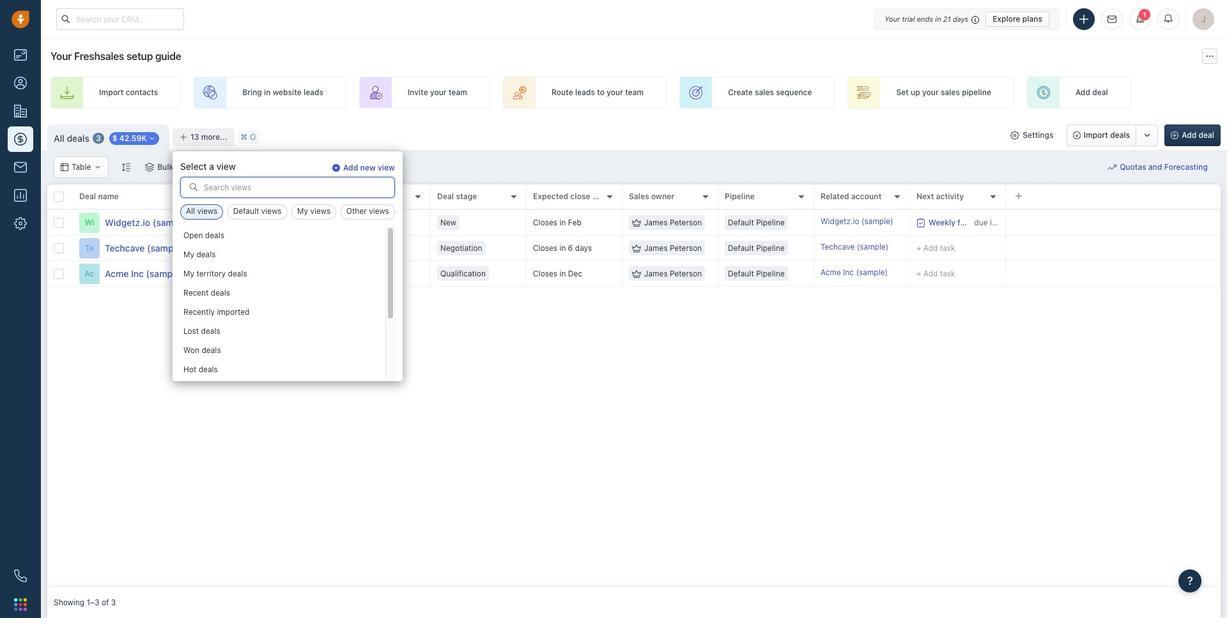 Task type: locate. For each thing, give the bounding box(es) containing it.
bulk actions
[[157, 162, 203, 172]]

open deals
[[183, 231, 224, 241]]

⌘
[[241, 133, 248, 142]]

views inside my views button
[[310, 207, 331, 216]]

deal inside add deal button
[[1199, 130, 1215, 140]]

widgetz.io down deal name row
[[105, 217, 150, 228]]

container_wx8msf4aqz5i3rn1 image left table in the left of the page
[[61, 164, 68, 171]]

row group
[[47, 210, 239, 287]]

0 horizontal spatial widgetz.io (sample) link
[[105, 216, 190, 229]]

cell inside press space to select this row. row
[[1006, 210, 1221, 235]]

0 horizontal spatial leads
[[304, 88, 323, 97]]

1 horizontal spatial days
[[953, 14, 969, 23]]

dec
[[568, 269, 582, 279]]

deals for all
[[67, 133, 89, 144]]

container_wx8msf4aqz5i3rn1 image
[[1011, 131, 1020, 140], [145, 163, 154, 172], [1108, 163, 1117, 172], [61, 164, 68, 171], [917, 218, 926, 227], [632, 269, 641, 278]]

1 horizontal spatial add deal
[[1182, 130, 1215, 140]]

1 horizontal spatial widgetz.io
[[821, 217, 860, 226]]

and
[[1149, 163, 1162, 172]]

deals for open
[[205, 231, 224, 241]]

1 deal from the left
[[79, 192, 96, 202]]

james peterson
[[644, 218, 702, 228], [644, 244, 702, 253], [644, 269, 702, 279]]

0 horizontal spatial $
[[112, 134, 117, 143]]

setup
[[126, 51, 153, 62]]

1 horizontal spatial view
[[378, 163, 395, 173]]

1 task from the top
[[940, 243, 955, 253]]

all views button
[[180, 205, 223, 220]]

+ for techcave (sample)
[[917, 243, 922, 253]]

1 vertical spatial + add task
[[917, 269, 955, 278]]

bulk
[[157, 162, 174, 172]]

1 horizontal spatial techcave (sample)
[[821, 242, 889, 252]]

1 horizontal spatial inc
[[843, 268, 854, 277]]

my for my deals
[[183, 250, 194, 260]]

1 leads from the left
[[304, 88, 323, 97]]

1 default pipeline from the top
[[728, 218, 785, 228]]

widgetz.io (sample) inside $ 200,000 row group
[[821, 217, 893, 226]]

import inside the import contacts "link"
[[99, 88, 124, 97]]

default pipeline for acme inc (sample)
[[728, 269, 785, 279]]

techcave down related
[[821, 242, 855, 252]]

deal inside "all deal owners" button
[[328, 162, 344, 172]]

0 vertical spatial add deal
[[1076, 88, 1108, 97]]

search image
[[189, 183, 198, 192]]

deals up quotas
[[1110, 130, 1130, 140]]

owner
[[651, 192, 675, 202]]

peterson inside press space to select this row. row
[[670, 218, 702, 228]]

$ down other
[[341, 217, 348, 228]]

your
[[885, 14, 900, 23], [51, 51, 72, 62]]

container_wx8msf4aqz5i3rn1 image inside table dropdown button
[[61, 164, 68, 171]]

1 horizontal spatial $
[[341, 217, 348, 228]]

in left "2"
[[990, 218, 997, 227]]

recent deals
[[183, 289, 230, 298]]

all for deal
[[317, 162, 326, 172]]

pipeline for widgetz.io
[[756, 218, 785, 228]]

0 vertical spatial $
[[112, 134, 117, 143]]

your right the route
[[607, 88, 623, 97]]

in left 21
[[935, 14, 941, 23]]

techcave right te at left
[[105, 243, 145, 253]]

1 vertical spatial task
[[940, 269, 955, 278]]

due in 2 days
[[974, 218, 1022, 227]]

0 horizontal spatial your
[[430, 88, 447, 97]]

container_wx8msf4aqz5i3rn1 image for settings
[[1011, 131, 1020, 140]]

deals right open
[[205, 231, 224, 241]]

import contacts
[[99, 88, 158, 97]]

1 vertical spatial $
[[341, 217, 348, 228]]

import down add deal link
[[1084, 130, 1108, 140]]

1 horizontal spatial team
[[625, 88, 644, 97]]

deal for add deal button
[[1199, 130, 1215, 140]]

techcave (sample) link down open
[[105, 242, 184, 255]]

0 vertical spatial my
[[297, 207, 308, 216]]

1 vertical spatial your
[[51, 51, 72, 62]]

3 peterson from the top
[[670, 269, 702, 279]]

1 horizontal spatial 1
[[1143, 11, 1147, 19]]

1 sales from the left
[[755, 88, 774, 97]]

deal up other
[[341, 192, 358, 202]]

0 horizontal spatial sales
[[755, 88, 774, 97]]

3 your from the left
[[922, 88, 939, 97]]

2 + add task from the top
[[917, 269, 955, 278]]

james peterson inside press space to select this row. row
[[644, 218, 702, 228]]

value
[[360, 192, 380, 202]]

1 horizontal spatial acme
[[821, 268, 841, 277]]

table
[[72, 163, 91, 172]]

container_wx8msf4aqz5i3rn1 image inside table dropdown button
[[94, 164, 102, 171]]

all down 'search' image
[[186, 207, 195, 216]]

your right the invite
[[430, 88, 447, 97]]

0 horizontal spatial add deal
[[1076, 88, 1108, 97]]

container_wx8msf4aqz5i3rn1 image left quotas
[[1108, 163, 1117, 172]]

deal inside add deal link
[[1093, 88, 1108, 97]]

closes down expected
[[533, 218, 558, 228]]

widgetz.io (sample) down deal name row
[[105, 217, 190, 228]]

0 horizontal spatial import
[[99, 88, 124, 97]]

2 james peterson from the top
[[644, 244, 702, 253]]

1 views from the left
[[197, 207, 217, 216]]

4 views from the left
[[369, 207, 389, 216]]

0 horizontal spatial days
[[575, 244, 592, 253]]

2 default pipeline from the top
[[728, 244, 785, 253]]

0 horizontal spatial 3
[[96, 134, 101, 143]]

container_wx8msf4aqz5i3rn1 image inside 1 filter applied button
[[219, 163, 228, 172]]

0 horizontal spatial techcave (sample) link
[[105, 242, 184, 255]]

deals right hot
[[199, 365, 218, 375]]

0 horizontal spatial all
[[54, 133, 64, 144]]

add deal up forecasting
[[1182, 130, 1215, 140]]

2 james from the top
[[644, 244, 668, 253]]

container_wx8msf4aqz5i3rn1 image for table
[[61, 164, 68, 171]]

in for closes in dec
[[560, 269, 566, 279]]

in for bring in website leads
[[264, 88, 271, 97]]

default pipeline inside press space to select this row. row
[[728, 218, 785, 228]]

13
[[190, 132, 199, 142]]

views
[[197, 207, 217, 216], [261, 207, 282, 216], [310, 207, 331, 216], [369, 207, 389, 216]]

1 horizontal spatial all
[[186, 207, 195, 216]]

deal for deal stage
[[437, 192, 454, 202]]

sales left "pipeline"
[[941, 88, 960, 97]]

in inside 'link'
[[264, 88, 271, 97]]

your
[[430, 88, 447, 97], [607, 88, 623, 97], [922, 88, 939, 97]]

closes left dec
[[533, 269, 558, 279]]

1 vertical spatial james peterson
[[644, 244, 702, 253]]

0 horizontal spatial your
[[51, 51, 72, 62]]

deals right lost
[[201, 327, 220, 337]]

2 task from the top
[[940, 269, 955, 278]]

widgetz.io (sample) link
[[821, 216, 893, 230], [105, 216, 190, 229]]

3 deal from the left
[[437, 192, 454, 202]]

1 vertical spatial import
[[1084, 130, 1108, 140]]

3 default pipeline from the top
[[728, 269, 785, 279]]

widgetz.io (sample) down related account
[[821, 217, 893, 226]]

3 james peterson from the top
[[644, 269, 702, 279]]

applied
[[259, 162, 286, 172]]

to left 'add'
[[272, 269, 280, 279]]

sales inside create sales sequence 'link'
[[755, 88, 774, 97]]

pipeline for techcave
[[756, 244, 785, 253]]

2 deal from the left
[[341, 192, 358, 202]]

views down "products"
[[261, 207, 282, 216]]

views left other
[[310, 207, 331, 216]]

all for deals
[[54, 133, 64, 144]]

deal left owners
[[328, 162, 344, 172]]

won
[[183, 346, 199, 356]]

0 vertical spatial import
[[99, 88, 124, 97]]

bring in website leads link
[[194, 77, 346, 109]]

deals left click
[[228, 269, 247, 279]]

1 vertical spatial default pipeline
[[728, 244, 785, 253]]

widgetz.io (sample) link down related account
[[821, 216, 893, 230]]

forecasting
[[1165, 163, 1208, 172]]

next activity
[[917, 192, 964, 202]]

press space to select this row. row
[[47, 210, 239, 236], [239, 210, 1221, 236], [47, 236, 239, 261], [239, 236, 1221, 261], [47, 261, 239, 287], [239, 261, 1221, 287]]

container_wx8msf4aqz5i3rn1 image for quotas and forecasting
[[1108, 163, 1117, 172]]

1 horizontal spatial deal
[[341, 192, 358, 202]]

0 horizontal spatial 1
[[233, 162, 237, 172]]

deals for won
[[202, 346, 221, 356]]

container_wx8msf4aqz5i3rn1 image inside bulk actions button
[[145, 163, 154, 172]]

in left 6 on the top
[[560, 244, 566, 253]]

0 vertical spatial days
[[953, 14, 969, 23]]

0 horizontal spatial acme inc (sample)
[[105, 268, 184, 279]]

2 horizontal spatial deal
[[1199, 130, 1215, 140]]

deals for hot
[[199, 365, 218, 375]]

1 + add task from the top
[[917, 243, 955, 253]]

3 right of
[[111, 599, 116, 608]]

default inside press space to select this row. row
[[728, 218, 754, 228]]

2 sales from the left
[[941, 88, 960, 97]]

in left dec
[[560, 269, 566, 279]]

$ for $ 200,000
[[341, 217, 348, 228]]

your right "up"
[[922, 88, 939, 97]]

all up table dropdown button
[[54, 133, 64, 144]]

my territory deals
[[183, 269, 247, 279]]

1 horizontal spatial techcave
[[821, 242, 855, 252]]

import inside the 'import deals' button
[[1084, 130, 1108, 140]]

all deal owners
[[317, 162, 373, 172]]

your left freshsales
[[51, 51, 72, 62]]

closes for closes in dec
[[533, 269, 558, 279]]

phone element
[[8, 564, 33, 589]]

container_wx8msf4aqz5i3rn1 image inside $ 42.59k button
[[148, 135, 156, 143]]

3 right all deals link at the left top
[[96, 134, 101, 143]]

import left contacts
[[99, 88, 124, 97]]

0 vertical spatial + add task
[[917, 243, 955, 253]]

press space to select this row. row containing widgetz.io (sample)
[[47, 210, 239, 236]]

deal up forecasting
[[1199, 130, 1215, 140]]

$ 200,000 grid
[[47, 183, 1221, 588]]

0 horizontal spatial view
[[217, 161, 236, 172]]

views inside other views button
[[369, 207, 389, 216]]

deal for deal name
[[79, 192, 96, 202]]

$ left the 42.59k
[[112, 134, 117, 143]]

+
[[917, 243, 922, 253], [917, 269, 922, 278], [245, 269, 250, 279]]

to inside $ 200,000 row group
[[272, 269, 280, 279]]

leads right website
[[304, 88, 323, 97]]

techcave
[[821, 242, 855, 252], [105, 243, 145, 253]]

container_wx8msf4aqz5i3rn1 image
[[148, 135, 156, 143], [219, 163, 228, 172], [94, 164, 102, 171], [632, 218, 641, 227], [632, 244, 641, 253]]

+ for acme inc (sample)
[[917, 269, 922, 278]]

deal up the 'import deals' button
[[1093, 88, 1108, 97]]

my down search views search box
[[297, 207, 308, 216]]

default views button
[[227, 205, 287, 220]]

1 closes from the top
[[533, 218, 558, 228]]

$
[[112, 134, 117, 143], [341, 217, 348, 228]]

1 james from the top
[[644, 218, 668, 228]]

1 for 1
[[1143, 11, 1147, 19]]

deals down open deals
[[196, 250, 216, 260]]

leads right the route
[[575, 88, 595, 97]]

deals inside button
[[1110, 130, 1130, 140]]

container_wx8msf4aqz5i3rn1 image down next
[[917, 218, 926, 227]]

settings
[[1023, 130, 1054, 140]]

0 horizontal spatial techcave
[[105, 243, 145, 253]]

pipeline inside press space to select this row. row
[[756, 218, 785, 228]]

row group containing widgetz.io (sample)
[[47, 210, 239, 287]]

1 horizontal spatial widgetz.io (sample) link
[[821, 216, 893, 230]]

all
[[54, 133, 64, 144], [317, 162, 326, 172], [186, 207, 195, 216]]

techcave (sample) link inside row group
[[105, 242, 184, 255]]

1 james peterson from the top
[[644, 218, 702, 228]]

all left owners
[[317, 162, 326, 172]]

route leads to your team link
[[503, 77, 667, 109]]

your left trial
[[885, 14, 900, 23]]

team
[[449, 88, 467, 97], [625, 88, 644, 97]]

to right the route
[[597, 88, 605, 97]]

0 horizontal spatial team
[[449, 88, 467, 97]]

import for import deals
[[1084, 130, 1108, 140]]

2 vertical spatial deal
[[328, 162, 344, 172]]

deal left name
[[79, 192, 96, 202]]

container_wx8msf4aqz5i3rn1 image left the settings
[[1011, 131, 1020, 140]]

import
[[99, 88, 124, 97], [1084, 130, 1108, 140]]

all for views
[[186, 207, 195, 216]]

deal
[[79, 192, 96, 202], [341, 192, 358, 202], [437, 192, 454, 202]]

select
[[180, 161, 207, 172]]

0 horizontal spatial deal
[[79, 192, 96, 202]]

0 vertical spatial to
[[597, 88, 605, 97]]

0 vertical spatial james peterson
[[644, 218, 702, 228]]

deal name row
[[47, 185, 239, 210]]

deal left stage at the left top
[[437, 192, 454, 202]]

0 vertical spatial deal
[[1093, 88, 1108, 97]]

1 inside button
[[233, 162, 237, 172]]

0 vertical spatial your
[[885, 14, 900, 23]]

peterson
[[670, 218, 702, 228], [670, 244, 702, 253], [670, 269, 702, 279]]

container_wx8msf4aqz5i3rn1 image inside "settings" popup button
[[1011, 131, 1020, 140]]

techcave (sample) down open
[[105, 243, 184, 253]]

views inside default views button
[[261, 207, 282, 216]]

0 vertical spatial all
[[54, 133, 64, 144]]

0 vertical spatial 1
[[1143, 11, 1147, 19]]

name
[[98, 192, 119, 202]]

of
[[102, 599, 109, 608]]

settings button
[[1004, 125, 1060, 146]]

freshworks switcher image
[[14, 599, 27, 612]]

default for closes in dec
[[728, 269, 754, 279]]

2 horizontal spatial days
[[1005, 218, 1022, 227]]

widgetz.io (sample) link down deal name row
[[105, 216, 190, 229]]

deals
[[1110, 130, 1130, 140], [67, 133, 89, 144], [205, 231, 224, 241], [196, 250, 216, 260], [228, 269, 247, 279], [211, 289, 230, 298], [201, 327, 220, 337], [202, 346, 221, 356], [199, 365, 218, 375]]

2 vertical spatial peterson
[[670, 269, 702, 279]]

james
[[644, 218, 668, 228], [644, 244, 668, 253], [644, 269, 668, 279]]

deals right 'won'
[[202, 346, 221, 356]]

2 horizontal spatial all
[[317, 162, 326, 172]]

1 horizontal spatial to
[[597, 88, 605, 97]]

feb
[[568, 218, 582, 228]]

style_myh0__igzzd8unmi image
[[122, 163, 131, 172]]

days right 21
[[953, 14, 969, 23]]

1 vertical spatial 1
[[233, 162, 237, 172]]

add
[[1076, 88, 1091, 97], [1182, 130, 1197, 140], [343, 163, 358, 173], [924, 243, 938, 253], [924, 269, 938, 278]]

0 vertical spatial peterson
[[670, 218, 702, 228]]

container_wx8msf4aqz5i3rn1 image inside quotas and forecasting link
[[1108, 163, 1117, 172]]

1 vertical spatial deal
[[1199, 130, 1215, 140]]

sales right create
[[755, 88, 774, 97]]

2 leads from the left
[[575, 88, 595, 97]]

0 vertical spatial task
[[940, 243, 955, 253]]

james for closes in dec
[[644, 269, 668, 279]]

default for closes in 6 days
[[728, 244, 754, 253]]

hot
[[183, 365, 196, 375]]

deals up table in the left of the page
[[67, 133, 89, 144]]

deals up recently imported
[[211, 289, 230, 298]]

add deal inside add deal link
[[1076, 88, 1108, 97]]

0 vertical spatial 3
[[96, 134, 101, 143]]

views for other views
[[369, 207, 389, 216]]

import for import contacts
[[99, 88, 124, 97]]

1 vertical spatial to
[[272, 269, 280, 279]]

1 your from the left
[[430, 88, 447, 97]]

0 horizontal spatial widgetz.io
[[105, 217, 150, 228]]

1 horizontal spatial 3
[[111, 599, 116, 608]]

$ inside button
[[112, 134, 117, 143]]

to for leads
[[597, 88, 605, 97]]

1
[[1143, 11, 1147, 19], [233, 162, 237, 172]]

james inside press space to select this row. row
[[644, 218, 668, 228]]

container_wx8msf4aqz5i3rn1 image left bulk
[[145, 163, 154, 172]]

2 vertical spatial all
[[186, 207, 195, 216]]

a
[[209, 161, 214, 172]]

1 vertical spatial days
[[1005, 218, 1022, 227]]

activity
[[936, 192, 964, 202]]

widgetz.io down related
[[821, 217, 860, 226]]

pipeline
[[725, 192, 755, 202], [756, 218, 785, 228], [756, 244, 785, 253], [756, 269, 785, 279]]

bring
[[242, 88, 262, 97]]

1 horizontal spatial acme inc (sample)
[[821, 268, 888, 277]]

0 horizontal spatial inc
[[131, 268, 144, 279]]

set up your sales pipeline link
[[848, 77, 1014, 109]]

other views
[[346, 207, 389, 216]]

2 peterson from the top
[[670, 244, 702, 253]]

deal
[[1093, 88, 1108, 97], [1199, 130, 1215, 140], [328, 162, 344, 172]]

techcave (sample) link down related account
[[821, 242, 889, 255]]

0 vertical spatial default pipeline
[[728, 218, 785, 228]]

2 horizontal spatial your
[[922, 88, 939, 97]]

2 team from the left
[[625, 88, 644, 97]]

1 horizontal spatial deal
[[1093, 88, 1108, 97]]

more...
[[201, 132, 227, 142]]

views up open deals
[[197, 207, 217, 216]]

in right bring
[[264, 88, 271, 97]]

1 vertical spatial add deal
[[1182, 130, 1215, 140]]

view right a
[[217, 161, 236, 172]]

1 horizontal spatial your
[[607, 88, 623, 97]]

2
[[999, 218, 1003, 227]]

add deal link
[[1027, 77, 1131, 109]]

techcave (sample) inside $ 200,000 row group
[[821, 242, 889, 252]]

james peterson for closes in feb
[[644, 218, 702, 228]]

actions
[[176, 162, 203, 172]]

cell for widgetz.io (sample)
[[1006, 210, 1221, 235]]

press space to select this row. row containing $ 200,000
[[239, 210, 1221, 236]]

1 horizontal spatial leads
[[575, 88, 595, 97]]

showing 1–3 of 3
[[54, 599, 116, 608]]

route
[[552, 88, 573, 97]]

2 vertical spatial default pipeline
[[728, 269, 785, 279]]

3 views from the left
[[310, 207, 331, 216]]

(sample)
[[862, 217, 893, 226], [153, 217, 190, 228], [857, 242, 889, 252], [147, 243, 184, 253], [856, 268, 888, 277], [146, 268, 184, 279]]

due
[[974, 218, 988, 227]]

1 peterson from the top
[[670, 218, 702, 228]]

2 vertical spatial james peterson
[[644, 269, 702, 279]]

days inside press space to select this row. row
[[1005, 218, 1022, 227]]

2 horizontal spatial deal
[[437, 192, 454, 202]]

peterson for closes in 6 days
[[670, 244, 702, 253]]

cell
[[1006, 210, 1221, 235], [239, 236, 335, 261], [1006, 236, 1221, 261], [1006, 261, 1221, 286]]

techcave (sample) down related account
[[821, 242, 889, 252]]

+ add task
[[917, 243, 955, 253], [917, 269, 955, 278]]

1 team from the left
[[449, 88, 467, 97]]

3 james from the top
[[644, 269, 668, 279]]

container_wx8msf4aqz5i3rn1 image right dec
[[632, 269, 641, 278]]

james peterson for closes in dec
[[644, 269, 702, 279]]

add deal up the 'import deals' button
[[1076, 88, 1108, 97]]

$ inside press space to select this row. row
[[341, 217, 348, 228]]

filter
[[239, 162, 257, 172]]

2 vertical spatial closes
[[533, 269, 558, 279]]

add deal inside add deal button
[[1182, 130, 1215, 140]]

1 horizontal spatial import
[[1084, 130, 1108, 140]]

0 vertical spatial closes
[[533, 218, 558, 228]]

days for closes in 6 days
[[575, 244, 592, 253]]

views up the 200,000
[[369, 207, 389, 216]]

1 vertical spatial all
[[317, 162, 326, 172]]

task
[[940, 243, 955, 253], [940, 269, 955, 278]]

cell for techcave (sample)
[[1006, 236, 1221, 261]]

my inside button
[[297, 207, 308, 216]]

0 vertical spatial james
[[644, 218, 668, 228]]

import contacts link
[[51, 77, 181, 109]]

1 horizontal spatial sales
[[941, 88, 960, 97]]

2 vertical spatial my
[[183, 269, 194, 279]]

view right new
[[378, 163, 395, 173]]

deal inside deal name row
[[79, 192, 96, 202]]

days right 6 on the top
[[575, 244, 592, 253]]

$ for $ 42.59k
[[112, 134, 117, 143]]

3 closes from the top
[[533, 269, 558, 279]]

leads inside bring in website leads 'link'
[[304, 88, 323, 97]]

imported
[[217, 308, 250, 317]]

in left feb
[[560, 218, 566, 228]]

2 closes from the top
[[533, 244, 558, 253]]

0 horizontal spatial widgetz.io (sample)
[[105, 217, 190, 228]]

1 horizontal spatial techcave (sample) link
[[821, 242, 889, 255]]

task for acme inc (sample)
[[940, 269, 955, 278]]

1 horizontal spatial your
[[885, 14, 900, 23]]

1 horizontal spatial widgetz.io (sample)
[[821, 217, 893, 226]]

2 vertical spatial days
[[575, 244, 592, 253]]

0 horizontal spatial deal
[[328, 162, 344, 172]]

0 horizontal spatial to
[[272, 269, 280, 279]]

closes inside press space to select this row. row
[[533, 218, 558, 228]]

acme
[[821, 268, 841, 277], [105, 268, 129, 279]]

container_wx8msf4aqz5i3rn1 image inside press space to select this row. row
[[632, 218, 641, 227]]

views inside all views button
[[197, 207, 217, 216]]

closes left 6 on the top
[[533, 244, 558, 253]]

days right "2"
[[1005, 218, 1022, 227]]

guide
[[155, 51, 181, 62]]

deals for recent
[[211, 289, 230, 298]]

james for closes in feb
[[644, 218, 668, 228]]

ac
[[85, 269, 94, 279]]

1 vertical spatial peterson
[[670, 244, 702, 253]]

inc inside $ 200,000 row group
[[843, 268, 854, 277]]

techcave inside $ 200,000 row group
[[821, 242, 855, 252]]

1 vertical spatial closes
[[533, 244, 558, 253]]

2 views from the left
[[261, 207, 282, 216]]

my up recent
[[183, 269, 194, 279]]

my down open
[[183, 250, 194, 260]]

1 horizontal spatial acme inc (sample) link
[[821, 267, 888, 281]]

1 vertical spatial my
[[183, 250, 194, 260]]



Task type: vqa. For each thing, say whether or not it's contained in the screenshot.


Task type: describe. For each thing, give the bounding box(es) containing it.
quotas and forecasting
[[1120, 163, 1208, 172]]

my for my territory deals
[[183, 269, 194, 279]]

default inside button
[[233, 207, 259, 216]]

1 filter applied
[[233, 162, 286, 172]]

views for default views
[[261, 207, 282, 216]]

techcave (sample) link inside $ 200,000 row group
[[821, 242, 889, 255]]

my for my views
[[297, 207, 308, 216]]

$ 200,000 row group
[[239, 210, 1221, 287]]

13 more...
[[190, 132, 227, 142]]

0 horizontal spatial acme
[[105, 268, 129, 279]]

table button
[[54, 157, 109, 178]]

default pipeline for widgetz.io (sample)
[[728, 218, 785, 228]]

closes for closes in feb
[[533, 218, 558, 228]]

close
[[570, 192, 590, 202]]

open
[[183, 231, 203, 241]]

cell for acme inc (sample)
[[1006, 261, 1221, 286]]

expected
[[533, 192, 568, 202]]

create sales sequence
[[728, 88, 812, 97]]

hot deals
[[183, 365, 218, 375]]

closes in 6 days
[[533, 244, 592, 253]]

to for click
[[272, 269, 280, 279]]

in for closes in 6 days
[[560, 244, 566, 253]]

import deals button
[[1067, 125, 1137, 146]]

explore plans
[[993, 14, 1043, 23]]

+ add task for acme inc (sample)
[[917, 269, 955, 278]]

add deal for add deal link
[[1076, 88, 1108, 97]]

deals for import
[[1110, 130, 1130, 140]]

+ click to add
[[245, 269, 295, 279]]

deal stage
[[437, 192, 477, 202]]

my deals
[[183, 250, 216, 260]]

contacts
[[126, 88, 158, 97]]

invite your team
[[408, 88, 467, 97]]

my views
[[297, 207, 331, 216]]

in for closes in feb
[[560, 218, 566, 228]]

sales inside set up your sales pipeline link
[[941, 88, 960, 97]]

sequence
[[776, 88, 812, 97]]

default views
[[233, 207, 282, 216]]

negotiation
[[440, 244, 482, 253]]

your freshsales setup guide
[[51, 51, 181, 62]]

+ add task for techcave (sample)
[[917, 243, 955, 253]]

sales
[[629, 192, 649, 202]]

phone image
[[14, 570, 27, 583]]

deals for lost
[[201, 327, 220, 337]]

widgetz.io inside $ 200,000 row group
[[821, 217, 860, 226]]

Search your CRM... text field
[[56, 8, 184, 30]]

invite your team link
[[359, 77, 490, 109]]

new
[[360, 163, 376, 173]]

default pipeline for techcave (sample)
[[728, 244, 785, 253]]

add
[[282, 269, 295, 279]]

add new view
[[343, 163, 395, 173]]

task for techcave (sample)
[[940, 243, 955, 253]]

quotas and forecasting link
[[1108, 157, 1221, 178]]

in for due in 2 days
[[990, 218, 997, 227]]

sun hat
[[249, 216, 276, 226]]

won deals
[[183, 346, 221, 356]]

trial
[[902, 14, 915, 23]]

deal for add deal link
[[1093, 88, 1108, 97]]

$ 200,000
[[341, 217, 391, 228]]

peterson for closes in feb
[[670, 218, 702, 228]]

recently imported
[[183, 308, 250, 317]]

deal value
[[341, 192, 380, 202]]

stage
[[456, 192, 477, 202]]

closes in feb
[[533, 218, 582, 228]]

related
[[821, 192, 849, 202]]

create sales sequence link
[[680, 77, 835, 109]]

deal for deal value
[[341, 192, 358, 202]]

view for add new view
[[378, 163, 395, 173]]

create
[[728, 88, 753, 97]]

bring in website leads
[[242, 88, 323, 97]]

add inside button
[[1182, 130, 1197, 140]]

13 more... button
[[173, 128, 234, 146]]

200,000
[[350, 217, 391, 228]]

freshsales
[[74, 51, 124, 62]]

all views
[[186, 207, 217, 216]]

add deal button
[[1165, 125, 1221, 146]]

42.59k
[[119, 134, 147, 143]]

select a view
[[180, 161, 236, 172]]

date
[[592, 192, 609, 202]]

leads inside route leads to your team link
[[575, 88, 595, 97]]

plans
[[1023, 14, 1043, 23]]

hat
[[265, 216, 276, 226]]

recently
[[183, 308, 215, 317]]

your for your trial ends in 21 days
[[885, 14, 900, 23]]

add deal for add deal button
[[1182, 130, 1215, 140]]

your for your freshsales setup guide
[[51, 51, 72, 62]]

import deals
[[1084, 130, 1130, 140]]

wi
[[85, 218, 94, 228]]

1 for 1 filter applied
[[233, 162, 237, 172]]

showing
[[54, 599, 84, 608]]

1 link
[[1130, 8, 1151, 30]]

qualification
[[440, 269, 486, 279]]

closes for closes in 6 days
[[533, 244, 558, 253]]

next
[[917, 192, 934, 202]]

2 your from the left
[[607, 88, 623, 97]]

days for due in 2 days
[[1005, 218, 1022, 227]]

1 vertical spatial 3
[[111, 599, 116, 608]]

deal name
[[79, 192, 119, 202]]

acme inside $ 200,000 row group
[[821, 268, 841, 277]]

views for all views
[[197, 207, 217, 216]]

pipeline
[[962, 88, 991, 97]]

lost
[[183, 327, 199, 337]]

ends
[[917, 14, 933, 23]]

james for closes in 6 days
[[644, 244, 668, 253]]

3 inside all deals 3
[[96, 134, 101, 143]]

import deals group
[[1067, 125, 1158, 146]]

$ 42.59k button
[[105, 131, 163, 146]]

up
[[911, 88, 920, 97]]

⌘ o
[[241, 133, 256, 142]]

0 horizontal spatial techcave (sample)
[[105, 243, 184, 253]]

default for closes in feb
[[728, 218, 754, 228]]

explore
[[993, 14, 1021, 23]]

$ 42.59k
[[112, 134, 147, 143]]

james peterson for closes in 6 days
[[644, 244, 702, 253]]

invite
[[408, 88, 428, 97]]

acme inc (sample) inside $ 200,000 row group
[[821, 268, 888, 277]]

21
[[943, 14, 951, 23]]

products
[[245, 192, 280, 202]]

deals for my
[[196, 250, 216, 260]]

views for my views
[[310, 207, 331, 216]]

quotas
[[1120, 163, 1147, 172]]

related account
[[821, 192, 882, 202]]

sun
[[249, 216, 263, 226]]

all deals 3
[[54, 133, 101, 144]]

Search views search field
[[181, 178, 394, 198]]

other
[[346, 207, 367, 216]]

0 horizontal spatial acme inc (sample) link
[[105, 268, 184, 280]]

account
[[851, 192, 882, 202]]

container_wx8msf4aqz5i3rn1 image for bulk actions
[[145, 163, 154, 172]]

view for select a view
[[217, 161, 236, 172]]

peterson for closes in dec
[[670, 269, 702, 279]]

pipeline for acme
[[756, 269, 785, 279]]

owners
[[346, 162, 373, 172]]

expected close date
[[533, 192, 609, 202]]

set
[[896, 88, 909, 97]]



